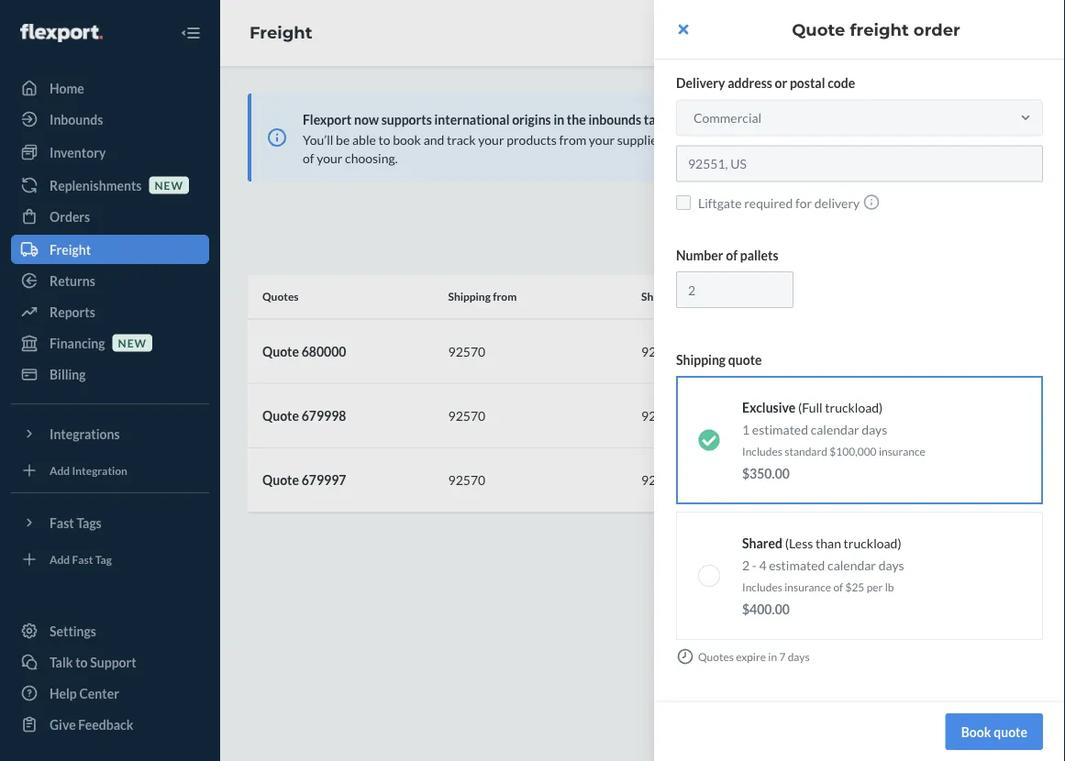 Task type: locate. For each thing, give the bounding box(es) containing it.
0 vertical spatial days
[[862, 422, 887, 437]]

quote
[[728, 352, 762, 367], [994, 724, 1027, 740]]

calendar
[[811, 422, 859, 437], [828, 557, 876, 573]]

1 vertical spatial truckload)
[[844, 535, 901, 551]]

days
[[862, 422, 887, 437], [879, 557, 904, 573], [788, 650, 810, 663]]

insurance down (less
[[785, 580, 831, 594]]

quote right shipping
[[728, 352, 762, 367]]

$100,000
[[830, 444, 877, 458]]

insurance inside shared (less than truckload) 2 - 4 estimated calendar days includes insurance of $25 per lb $400.00
[[785, 580, 831, 594]]

check circle image
[[698, 429, 720, 451]]

of
[[726, 247, 738, 263], [833, 580, 843, 594]]

postal
[[790, 75, 825, 91]]

quotes expire in 7 days
[[698, 650, 810, 663]]

0 vertical spatial truckload)
[[825, 400, 883, 415]]

days right 7
[[788, 650, 810, 663]]

quote freight order
[[792, 19, 960, 39]]

$350.00
[[742, 466, 790, 481]]

None checkbox
[[676, 195, 691, 210]]

or
[[775, 75, 787, 91]]

$400.00
[[742, 601, 790, 617]]

1 includes from the top
[[742, 444, 782, 458]]

freight
[[850, 19, 909, 39]]

insurance
[[879, 444, 925, 458], [785, 580, 831, 594]]

1 vertical spatial insurance
[[785, 580, 831, 594]]

1 vertical spatial of
[[833, 580, 843, 594]]

of inside shared (less than truckload) 2 - 4 estimated calendar days includes insurance of $25 per lb $400.00
[[833, 580, 843, 594]]

help
[[1039, 388, 1055, 414]]

None number field
[[676, 272, 794, 308]]

quote for book quote
[[994, 724, 1027, 740]]

truckload)
[[825, 400, 883, 415], [844, 535, 901, 551]]

1 vertical spatial quote
[[994, 724, 1027, 740]]

0 vertical spatial of
[[726, 247, 738, 263]]

estimated
[[752, 422, 808, 437], [769, 557, 825, 573]]

0 vertical spatial insurance
[[879, 444, 925, 458]]

estimated inside shared (less than truckload) 2 - 4 estimated calendar days includes insurance of $25 per lb $400.00
[[769, 557, 825, 573]]

of left $25
[[833, 580, 843, 594]]

0 vertical spatial quote
[[728, 352, 762, 367]]

calendar up $100,000
[[811, 422, 859, 437]]

calendar inside exclusive (full truckload) 1 estimated calendar days includes standard $100,000 insurance $350.00
[[811, 422, 859, 437]]

includes inside exclusive (full truckload) 1 estimated calendar days includes standard $100,000 insurance $350.00
[[742, 444, 782, 458]]

1 vertical spatial calendar
[[828, 557, 876, 573]]

0 horizontal spatial quote
[[728, 352, 762, 367]]

insurance right $100,000
[[879, 444, 925, 458]]

quote inside book quote button
[[994, 724, 1027, 740]]

close image
[[678, 22, 688, 37]]

0 vertical spatial calendar
[[811, 422, 859, 437]]

includes up $350.00
[[742, 444, 782, 458]]

1 vertical spatial estimated
[[769, 557, 825, 573]]

0 horizontal spatial of
[[726, 247, 738, 263]]

0 vertical spatial estimated
[[752, 422, 808, 437]]

center
[[1039, 347, 1055, 385]]

includes down '4'
[[742, 580, 782, 594]]

days inside exclusive (full truckload) 1 estimated calendar days includes standard $100,000 insurance $350.00
[[862, 422, 887, 437]]

truckload) up the "per"
[[844, 535, 901, 551]]

1 horizontal spatial insurance
[[879, 444, 925, 458]]

help center button
[[1030, 334, 1065, 428]]

book quote
[[961, 724, 1027, 740]]

days up lb
[[879, 557, 904, 573]]

insurance inside exclusive (full truckload) 1 estimated calendar days includes standard $100,000 insurance $350.00
[[879, 444, 925, 458]]

1 horizontal spatial of
[[833, 580, 843, 594]]

0 horizontal spatial insurance
[[785, 580, 831, 594]]

2 includes from the top
[[742, 580, 782, 594]]

(less
[[785, 535, 813, 551]]

estimated down (less
[[769, 557, 825, 573]]

days up $100,000
[[862, 422, 887, 437]]

1 vertical spatial includes
[[742, 580, 782, 594]]

shared (less than truckload) 2 - 4 estimated calendar days includes insurance of $25 per lb $400.00
[[742, 535, 904, 617]]

0 vertical spatial includes
[[742, 444, 782, 458]]

quote right book
[[994, 724, 1027, 740]]

includes
[[742, 444, 782, 458], [742, 580, 782, 594]]

truckload) inside exclusive (full truckload) 1 estimated calendar days includes standard $100,000 insurance $350.00
[[825, 400, 883, 415]]

estimated down exclusive on the right
[[752, 422, 808, 437]]

pallets
[[740, 247, 779, 263]]

1 horizontal spatial quote
[[994, 724, 1027, 740]]

quote
[[792, 19, 845, 39]]

quote for shipping quote
[[728, 352, 762, 367]]

of left pallets
[[726, 247, 738, 263]]

1 vertical spatial days
[[879, 557, 904, 573]]

truckload) right (full
[[825, 400, 883, 415]]

calendar up $25
[[828, 557, 876, 573]]



Task type: vqa. For each thing, say whether or not it's contained in the screenshot.
page in the option
no



Task type: describe. For each thing, give the bounding box(es) containing it.
lb
[[885, 580, 894, 594]]

code
[[828, 75, 855, 91]]

7
[[779, 650, 786, 663]]

help center
[[1039, 347, 1055, 414]]

(full
[[798, 400, 822, 415]]

book
[[961, 724, 991, 740]]

truckload) inside shared (less than truckload) 2 - 4 estimated calendar days includes insurance of $25 per lb $400.00
[[844, 535, 901, 551]]

delivery address or postal code
[[676, 75, 855, 91]]

2 vertical spatial days
[[788, 650, 810, 663]]

number of pallets
[[676, 247, 779, 263]]

for
[[795, 195, 812, 211]]

address
[[728, 75, 772, 91]]

exclusive
[[742, 400, 796, 415]]

in
[[768, 650, 777, 663]]

book quote button
[[946, 714, 1043, 750]]

required
[[744, 195, 793, 211]]

expire
[[736, 650, 766, 663]]

liftgate required for delivery
[[698, 195, 860, 211]]

$25
[[845, 580, 864, 594]]

number
[[676, 247, 723, 263]]

calendar inside shared (less than truckload) 2 - 4 estimated calendar days includes insurance of $25 per lb $400.00
[[828, 557, 876, 573]]

exclusive (full truckload) 1 estimated calendar days includes standard $100,000 insurance $350.00
[[742, 400, 925, 481]]

2
[[742, 557, 750, 573]]

delivery
[[676, 75, 725, 91]]

includes inside shared (less than truckload) 2 - 4 estimated calendar days includes insurance of $25 per lb $400.00
[[742, 580, 782, 594]]

4
[[759, 557, 766, 573]]

per
[[867, 580, 883, 594]]

order
[[914, 19, 960, 39]]

shipping quote
[[676, 352, 762, 367]]

U.S. address only text field
[[676, 145, 1043, 182]]

-
[[752, 557, 757, 573]]

shared
[[742, 535, 782, 551]]

than
[[816, 535, 841, 551]]

delivery
[[814, 195, 860, 211]]

liftgate
[[698, 195, 742, 211]]

days inside shared (less than truckload) 2 - 4 estimated calendar days includes insurance of $25 per lb $400.00
[[879, 557, 904, 573]]

shipping
[[676, 352, 726, 367]]

1
[[742, 422, 750, 437]]

standard
[[785, 444, 827, 458]]

quotes
[[698, 650, 734, 663]]

estimated inside exclusive (full truckload) 1 estimated calendar days includes standard $100,000 insurance $350.00
[[752, 422, 808, 437]]



